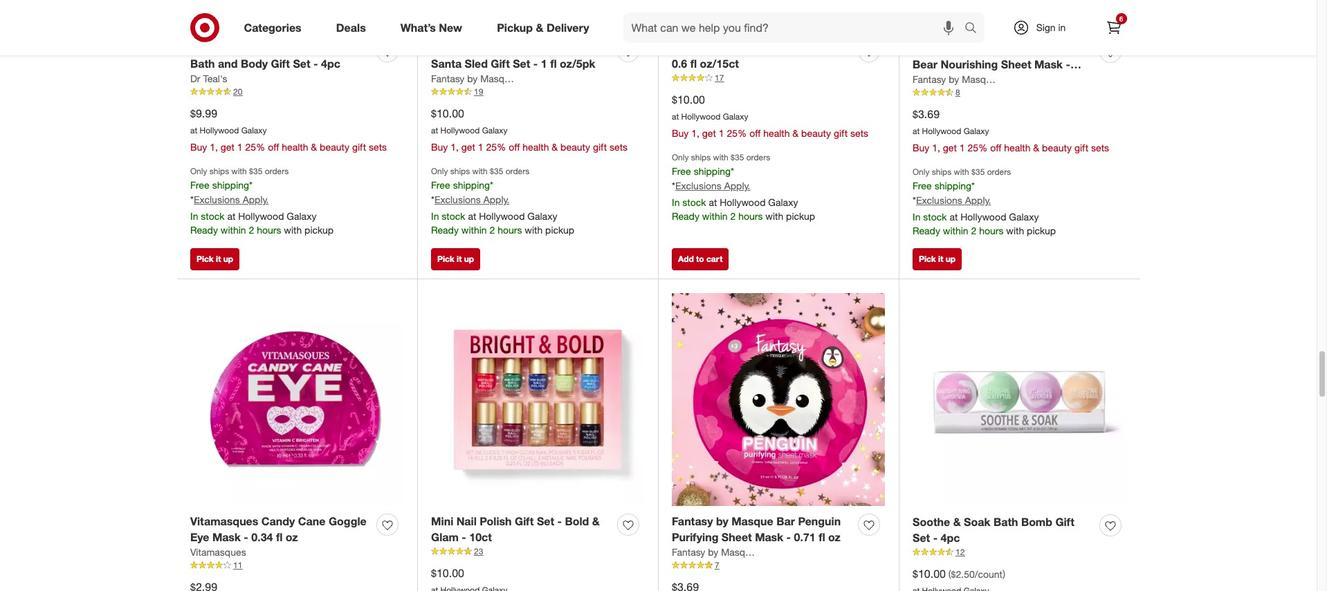 Task type: vqa. For each thing, say whether or not it's contained in the screenshot.
'of'
no



Task type: describe. For each thing, give the bounding box(es) containing it.
0.71 inside fantasy by masque bar penguin purifying sheet mask - 0.71 fl oz
[[794, 531, 816, 545]]

fl inside fantasy by masque bar penguin purifying sheet mask - 0.71 fl oz
[[819, 531, 825, 545]]

free for dr teal's eucalyptus regimen bath and body gift set - 4pc
[[190, 179, 210, 191]]

1, for fantasy by masque bar polar bear nourishing sheet mask - 0.71 fl oz
[[932, 142, 941, 154]]

20 link
[[190, 86, 404, 98]]

nail
[[457, 515, 477, 529]]

at inside $9.99 at hollywood galaxy buy 1, get 1 25% off health & beauty gift sets
[[190, 125, 197, 136]]

health for sled
[[523, 141, 549, 153]]

fantasy by masque bar penguin purifying sheet mask - 0.71 fl oz
[[672, 515, 841, 545]]

bar for fantasy by masque bar fantasy santa sled gift set - 1 fl oz/5pk link
[[536, 41, 554, 55]]

oz/5pk
[[560, 57, 596, 71]]

ready for dr teal's eucalyptus regimen bath and body gift set - 4pc
[[190, 224, 218, 236]]

vitamasques for vitamasques
[[190, 547, 246, 559]]

fantasy down purifying
[[672, 547, 706, 559]]

vitamasques candy cane goggle eye mask - 0.34 fl oz link
[[190, 514, 371, 546]]

pickup
[[497, 20, 533, 34]]

17
[[715, 73, 724, 83]]

vitamasques candy cane goggle eye mask - 0.34 fl oz
[[190, 515, 367, 545]]

ready for fantasy by masque bar polar bear nourishing sheet mask - 0.71 fl oz
[[913, 225, 941, 237]]

10ct
[[469, 531, 492, 545]]

off for nourishing
[[991, 142, 1002, 154]]

hours for body
[[257, 224, 281, 236]]

6
[[1120, 15, 1124, 23]]

fantasy up santa
[[431, 41, 472, 55]]

$10.00 at hollywood galaxy buy 1, get 1 25% off health & beauty gift sets for oz/15ct
[[672, 93, 869, 139]]

stock for fantasy by masque bar polar bear nourishing sheet mask - 0.71 fl oz
[[924, 211, 947, 223]]

dr teal's
[[190, 73, 227, 85]]

shipping for very glossy lip gloss gift set - 0.6 fl oz/15ct
[[694, 165, 731, 177]]

fantasy by masque bar polar bear nourishing sheet mask - 0.71 fl oz link
[[913, 41, 1094, 87]]

up for $10.00
[[464, 254, 474, 265]]

sets for dr teal's eucalyptus regimen bath and body gift set - 4pc
[[369, 141, 387, 153]]

$3.69
[[913, 107, 940, 121]]

fantasy by masque bar polar bear nourishing sheet mask - 0.71 fl oz
[[913, 42, 1071, 87]]

$3.69 at hollywood galaxy buy 1, get 1 25% off health & beauty gift sets
[[913, 107, 1110, 154]]

1, for dr teal's eucalyptus regimen bath and body gift set - 4pc
[[210, 141, 218, 153]]

masque inside fantasy by masque bar polar bear nourishing sheet mask - 0.71 fl oz
[[973, 42, 1014, 56]]

by for "fantasy by masque bar" link related to sheet
[[708, 547, 719, 559]]

orders for body
[[265, 166, 289, 176]]

bomb
[[1022, 516, 1053, 530]]

only ships with $35 orders free shipping * * exclusions apply. in stock at  hollywood galaxy ready within 2 hours with pickup for sled
[[431, 166, 575, 236]]

pick it up button for $3.69
[[913, 249, 962, 271]]

fantasy by masque bar fantasy santa sled gift set - 1 fl oz/5pk
[[431, 41, 599, 71]]

glam
[[431, 531, 459, 545]]

santa
[[431, 57, 462, 71]]

ships for fantasy by masque bar fantasy santa sled gift set - 1 fl oz/5pk
[[450, 166, 470, 176]]

exclusions for dr teal's eucalyptus regimen bath and body gift set - 4pc
[[194, 194, 240, 205]]

dr teal's eucalyptus regimen bath and body gift set - 4pc
[[190, 41, 347, 71]]

new
[[439, 20, 462, 34]]

$35 for set
[[731, 152, 744, 163]]

2 for fantasy by masque bar fantasy santa sled gift set - 1 fl oz/5pk
[[490, 224, 495, 236]]

galaxy inside $9.99 at hollywood galaxy buy 1, get 1 25% off health & beauty gift sets
[[241, 125, 267, 136]]

ships for fantasy by masque bar polar bear nourishing sheet mask - 0.71 fl oz
[[932, 167, 952, 177]]

19 link
[[431, 86, 644, 98]]

exclusions for fantasy by masque bar polar bear nourishing sheet mask - 0.71 fl oz
[[916, 194, 963, 206]]

& inside soothe & soak bath bomb gift set - 4pc
[[954, 516, 961, 530]]

polish
[[480, 515, 512, 529]]

within for fantasy by masque bar fantasy santa sled gift set - 1 fl oz/5pk
[[461, 224, 487, 236]]

get for dr teal's eucalyptus regimen bath and body gift set - 4pc
[[221, 141, 235, 153]]

in for very glossy lip gloss gift set - 0.6 fl oz/15ct
[[672, 196, 680, 208]]

shipping for fantasy by masque bar polar bear nourishing sheet mask - 0.71 fl oz
[[935, 180, 972, 192]]

12
[[956, 548, 965, 558]]

0.71 inside fantasy by masque bar polar bear nourishing sheet mask - 0.71 fl oz
[[913, 73, 934, 87]]

(
[[949, 569, 951, 581]]

exclusions apply. link for fantasy by masque bar polar bear nourishing sheet mask - 0.71 fl oz
[[916, 194, 991, 206]]

gift for dr teal's eucalyptus regimen bath and body gift set - 4pc
[[352, 141, 366, 153]]

soothe & soak bath bomb gift set - 4pc link
[[913, 515, 1094, 547]]

stock for very glossy lip gloss gift set - 0.6 fl oz/15ct
[[683, 196, 706, 208]]

7
[[715, 561, 720, 571]]

very glossy lip gloss gift set - 0.6 fl oz/15ct link
[[672, 40, 853, 72]]

search button
[[958, 12, 992, 46]]

categories link
[[232, 12, 319, 43]]

orders for sled
[[506, 166, 530, 176]]

deals link
[[324, 12, 383, 43]]

buy for very glossy lip gloss gift set - 0.6 fl oz/15ct
[[672, 127, 689, 139]]

sets for fantasy by masque bar fantasy santa sled gift set - 1 fl oz/5pk
[[610, 141, 628, 153]]

)
[[1003, 569, 1006, 581]]

in for fantasy by masque bar polar bear nourishing sheet mask - 0.71 fl oz
[[913, 211, 921, 223]]

get for fantasy by masque bar fantasy santa sled gift set - 1 fl oz/5pk
[[462, 141, 475, 153]]

0.34
[[251, 531, 273, 545]]

categories
[[244, 20, 302, 34]]

set inside fantasy by masque bar fantasy santa sled gift set - 1 fl oz/5pk
[[513, 57, 530, 71]]

mini
[[431, 515, 454, 529]]

sign
[[1037, 21, 1056, 33]]

in for dr teal's eucalyptus regimen bath and body gift set - 4pc
[[190, 210, 198, 222]]

$9.99
[[190, 107, 217, 121]]

eye
[[190, 531, 209, 545]]

11 link
[[190, 560, 404, 572]]

dr teal's eucalyptus regimen bath and body gift set - 4pc link
[[190, 40, 371, 72]]

fantasy up oz/5pk
[[557, 41, 599, 55]]

oz inside fantasy by masque bar penguin purifying sheet mask - 0.71 fl oz
[[829, 531, 841, 545]]

shipping for fantasy by masque bar fantasy santa sled gift set - 1 fl oz/5pk
[[453, 179, 490, 191]]

off for -
[[750, 127, 761, 139]]

pick it up button for $10.00
[[431, 249, 480, 271]]

masque up 19
[[480, 73, 515, 85]]

mask inside vitamasques candy cane goggle eye mask - 0.34 fl oz
[[212, 531, 241, 545]]

body
[[241, 57, 268, 71]]

mini nail polish gift set - bold & glam - 10ct
[[431, 515, 600, 545]]

exclusions apply. link for dr teal's eucalyptus regimen bath and body gift set - 4pc
[[194, 194, 269, 205]]

sled
[[465, 57, 488, 71]]

glossy
[[698, 41, 734, 55]]

add to cart button
[[672, 249, 729, 271]]

23
[[474, 547, 483, 557]]

- inside vitamasques candy cane goggle eye mask - 0.34 fl oz
[[244, 531, 248, 545]]

delivery
[[547, 20, 589, 34]]

add to cart
[[678, 254, 723, 265]]

at inside $3.69 at hollywood galaxy buy 1, get 1 25% off health & beauty gift sets
[[913, 126, 920, 136]]

fantasy down santa
[[431, 73, 465, 85]]

fantasy by masque bar link for nourishing
[[913, 73, 1015, 87]]

what's
[[401, 20, 436, 34]]

candy
[[262, 515, 295, 529]]

sheet inside fantasy by masque bar penguin purifying sheet mask - 0.71 fl oz
[[722, 531, 752, 545]]

exclusions apply. link for fantasy by masque bar fantasy santa sled gift set - 1 fl oz/5pk
[[435, 194, 510, 205]]

oz inside vitamasques candy cane goggle eye mask - 0.34 fl oz
[[286, 531, 298, 545]]

8
[[956, 87, 960, 98]]

25% for and
[[245, 141, 265, 153]]

soothe
[[913, 516, 950, 530]]

vitamasques for vitamasques candy cane goggle eye mask - 0.34 fl oz
[[190, 515, 258, 529]]

sets for fantasy by masque bar polar bear nourishing sheet mask - 0.71 fl oz
[[1091, 142, 1110, 154]]

pickup & delivery
[[497, 20, 589, 34]]

& right pickup
[[536, 20, 544, 34]]

buy for fantasy by masque bar polar bear nourishing sheet mask - 0.71 fl oz
[[913, 142, 930, 154]]

and
[[218, 57, 238, 71]]

gift inside dr teal's eucalyptus regimen bath and body gift set - 4pc
[[271, 57, 290, 71]]

set inside the mini nail polish gift set - bold & glam - 10ct
[[537, 515, 554, 529]]

to
[[696, 254, 704, 265]]

penguin
[[798, 515, 841, 529]]

ready for very glossy lip gloss gift set - 0.6 fl oz/15ct
[[672, 210, 700, 222]]

8 link
[[913, 87, 1127, 99]]

11
[[233, 561, 242, 571]]

masque inside fantasy by masque bar penguin purifying sheet mask - 0.71 fl oz
[[732, 515, 774, 529]]

ships for very glossy lip gloss gift set - 0.6 fl oz/15ct
[[691, 152, 711, 163]]

gloss
[[756, 41, 786, 55]]

by for fantasy by masque bar fantasy santa sled gift set - 1 fl oz/5pk link
[[475, 41, 488, 55]]

health for nourishing
[[1004, 142, 1031, 154]]

search
[[958, 22, 992, 36]]

stock for fantasy by masque bar fantasy santa sled gift set - 1 fl oz/5pk
[[442, 210, 465, 222]]

/count
[[975, 569, 1003, 581]]

what's new link
[[389, 12, 480, 43]]

2 for very glossy lip gloss gift set - 0.6 fl oz/15ct
[[731, 210, 736, 222]]

apply. for set
[[724, 180, 750, 192]]

bar for "fantasy by masque bar" link associated with nourishing
[[1000, 73, 1015, 85]]

very glossy lip gloss gift set - 0.6 fl oz/15ct
[[672, 41, 836, 71]]

bar for "fantasy by masque bar" link related to sheet
[[759, 547, 774, 559]]

- inside the very glossy lip gloss gift set - 0.6 fl oz/15ct
[[831, 41, 836, 55]]

beauty for fantasy by masque bar polar bear nourishing sheet mask - 0.71 fl oz
[[1042, 142, 1072, 154]]

$10.00 ( $2.50 /count )
[[913, 568, 1006, 582]]

set inside soothe & soak bath bomb gift set - 4pc
[[913, 532, 930, 546]]

2 for dr teal's eucalyptus regimen bath and body gift set - 4pc
[[249, 224, 254, 236]]

exclusions apply. link for very glossy lip gloss gift set - 0.6 fl oz/15ct
[[675, 180, 750, 192]]

only for fantasy by masque bar polar bear nourishing sheet mask - 0.71 fl oz
[[913, 167, 930, 177]]

$10.00 left '('
[[913, 568, 946, 582]]

what's new
[[401, 20, 462, 34]]

gift inside the mini nail polish gift set - bold & glam - 10ct
[[515, 515, 534, 529]]

bar for fantasy by masque bar polar bear nourishing sheet mask - 0.71 fl oz link
[[1018, 42, 1036, 56]]

1, for fantasy by masque bar fantasy santa sled gift set - 1 fl oz/5pk
[[451, 141, 459, 153]]

pick it up button for $9.99
[[190, 249, 240, 271]]

$10.00 down glam
[[431, 567, 464, 581]]

exclusions for fantasy by masque bar fantasy santa sled gift set - 1 fl oz/5pk
[[435, 194, 481, 205]]

fl inside fantasy by masque bar polar bear nourishing sheet mask - 0.71 fl oz
[[938, 73, 944, 87]]

add
[[678, 254, 694, 265]]

dr teal's link
[[190, 72, 227, 86]]

cart
[[707, 254, 723, 265]]

pickup for dr teal's eucalyptus regimen bath and body gift set - 4pc
[[305, 224, 334, 236]]

What can we help you find? suggestions appear below search field
[[623, 12, 968, 43]]

free for very glossy lip gloss gift set - 0.6 fl oz/15ct
[[672, 165, 691, 177]]

masque down nourishing
[[962, 73, 997, 85]]

4pc inside dr teal's eucalyptus regimen bath and body gift set - 4pc
[[321, 57, 340, 71]]

masque inside fantasy by masque bar fantasy santa sled gift set - 1 fl oz/5pk
[[491, 41, 533, 55]]



Task type: locate. For each thing, give the bounding box(es) containing it.
pick it up for $3.69
[[919, 254, 956, 265]]

0 horizontal spatial fantasy by masque bar link
[[431, 72, 533, 86]]

$10.00 down the 0.6
[[672, 93, 705, 107]]

beauty
[[802, 127, 831, 139], [320, 141, 350, 153], [561, 141, 590, 153], [1042, 142, 1072, 154]]

fantasy inside fantasy by masque bar penguin purifying sheet mask - 0.71 fl oz
[[672, 515, 713, 529]]

fantasy by masque bar penguin purifying sheet mask - 0.71 fl oz image
[[672, 293, 885, 507], [672, 293, 885, 507]]

lip
[[737, 41, 753, 55]]

get down 8 on the right of the page
[[943, 142, 957, 154]]

health for body
[[282, 141, 308, 153]]

shipping for dr teal's eucalyptus regimen bath and body gift set - 4pc
[[212, 179, 249, 191]]

fantasy by masque bar up 8 on the right of the page
[[913, 73, 1015, 85]]

- inside dr teal's eucalyptus regimen bath and body gift set - 4pc
[[314, 57, 318, 71]]

gift inside fantasy by masque bar fantasy santa sled gift set - 1 fl oz/5pk
[[491, 57, 510, 71]]

1 horizontal spatial 4pc
[[941, 532, 960, 546]]

1 up from the left
[[223, 254, 233, 265]]

buy for fantasy by masque bar fantasy santa sled gift set - 1 fl oz/5pk
[[431, 141, 448, 153]]

only ships with $35 orders free shipping * * exclusions apply. in stock at  hollywood galaxy ready within 2 hours with pickup for -
[[672, 152, 815, 222]]

cane
[[298, 515, 326, 529]]

eucalyptus
[[239, 41, 297, 55]]

beauty down 17 link
[[802, 127, 831, 139]]

vitamasques candy cane goggle eye mask - 0.34 fl oz image
[[190, 293, 404, 507], [190, 293, 404, 507]]

exclusions for very glossy lip gloss gift set - 0.6 fl oz/15ct
[[675, 180, 722, 192]]

1 pick it up button from the left
[[190, 249, 240, 271]]

-
[[831, 41, 836, 55], [314, 57, 318, 71], [534, 57, 538, 71], [1066, 58, 1071, 71], [558, 515, 562, 529], [244, 531, 248, 545], [462, 531, 466, 545], [787, 531, 791, 545], [933, 532, 938, 546]]

bath up "dr teal's"
[[190, 57, 215, 71]]

bar inside fantasy by masque bar fantasy santa sled gift set - 1 fl oz/5pk
[[536, 41, 554, 55]]

it
[[216, 254, 221, 265], [457, 254, 462, 265], [939, 254, 944, 265]]

$10.00 at hollywood galaxy buy 1, get 1 25% off health & beauty gift sets down 19 link
[[431, 107, 628, 153]]

nourishing
[[941, 58, 998, 71]]

0 horizontal spatial oz
[[286, 531, 298, 545]]

2 horizontal spatial pick it up
[[919, 254, 956, 265]]

- up 17 link
[[831, 41, 836, 55]]

0 vertical spatial bath
[[190, 57, 215, 71]]

it for $9.99
[[216, 254, 221, 265]]

1, inside $9.99 at hollywood galaxy buy 1, get 1 25% off health & beauty gift sets
[[210, 141, 218, 153]]

- inside fantasy by masque bar polar bear nourishing sheet mask - 0.71 fl oz
[[1066, 58, 1071, 71]]

health down '20' link
[[282, 141, 308, 153]]

beauty for dr teal's eucalyptus regimen bath and body gift set - 4pc
[[320, 141, 350, 153]]

$2.50
[[951, 569, 975, 581]]

0 vertical spatial dr
[[190, 41, 203, 55]]

bar for "fantasy by masque bar" link corresponding to sled
[[518, 73, 533, 85]]

1 vertical spatial bath
[[994, 516, 1018, 530]]

dr inside dr teal's eucalyptus regimen bath and body gift set - 4pc
[[190, 41, 203, 55]]

regimen
[[300, 41, 347, 55]]

- inside fantasy by masque bar fantasy santa sled gift set - 1 fl oz/5pk
[[534, 57, 538, 71]]

& right bold
[[592, 515, 600, 529]]

2 horizontal spatial pick it up button
[[913, 249, 962, 271]]

bath right "soak"
[[994, 516, 1018, 530]]

by up 7
[[708, 547, 719, 559]]

only ships with $35 orders free shipping * * exclusions apply. in stock at  hollywood galaxy ready within 2 hours with pickup for body
[[190, 166, 334, 236]]

hollywood
[[681, 111, 721, 122], [200, 125, 239, 136], [441, 125, 480, 136], [922, 126, 962, 136], [720, 196, 766, 208], [238, 210, 284, 222], [479, 210, 525, 222], [961, 211, 1007, 223]]

sheet right purifying
[[722, 531, 752, 545]]

fantasy by masque bar link for sled
[[431, 72, 533, 86]]

mask
[[1035, 58, 1063, 71], [212, 531, 241, 545], [755, 531, 784, 545]]

2 horizontal spatial it
[[939, 254, 944, 265]]

within for very glossy lip gloss gift set - 0.6 fl oz/15ct
[[702, 210, 728, 222]]

0 horizontal spatial $10.00 at hollywood galaxy buy 1, get 1 25% off health & beauty gift sets
[[431, 107, 628, 153]]

25% inside $9.99 at hollywood galaxy buy 1, get 1 25% off health & beauty gift sets
[[245, 141, 265, 153]]

buy inside $9.99 at hollywood galaxy buy 1, get 1 25% off health & beauty gift sets
[[190, 141, 207, 153]]

0 horizontal spatial pick
[[197, 254, 214, 265]]

fantasy by masque bar for sheet
[[672, 547, 774, 559]]

25% inside $3.69 at hollywood galaxy buy 1, get 1 25% off health & beauty gift sets
[[968, 142, 988, 154]]

bath inside soothe & soak bath bomb gift set - 4pc
[[994, 516, 1018, 530]]

gift
[[789, 41, 808, 55], [271, 57, 290, 71], [491, 57, 510, 71], [515, 515, 534, 529], [1056, 516, 1075, 530]]

off inside $9.99 at hollywood galaxy buy 1, get 1 25% off health & beauty gift sets
[[268, 141, 279, 153]]

goggle
[[329, 515, 367, 529]]

2 pick it up button from the left
[[431, 249, 480, 271]]

ships for dr teal's eucalyptus regimen bath and body gift set - 4pc
[[210, 166, 229, 176]]

3 it from the left
[[939, 254, 944, 265]]

& inside $9.99 at hollywood galaxy buy 1, get 1 25% off health & beauty gift sets
[[311, 141, 317, 153]]

fantasy by masque bar polar bear nourishing sheet mask - 0.71 fl oz image
[[913, 0, 1127, 33], [913, 0, 1127, 33]]

hours
[[739, 210, 763, 222], [257, 224, 281, 236], [498, 224, 522, 236], [979, 225, 1004, 237]]

1 inside $9.99 at hollywood galaxy buy 1, get 1 25% off health & beauty gift sets
[[237, 141, 243, 153]]

1 horizontal spatial 0.71
[[913, 73, 934, 87]]

hours for sled
[[498, 224, 522, 236]]

fl left oz/5pk
[[550, 57, 557, 71]]

2 horizontal spatial up
[[946, 254, 956, 265]]

get down 19
[[462, 141, 475, 153]]

2 up from the left
[[464, 254, 474, 265]]

fantasy by masque bar link up 7
[[672, 546, 774, 560]]

at
[[672, 111, 679, 122], [190, 125, 197, 136], [431, 125, 438, 136], [913, 126, 920, 136], [709, 196, 717, 208], [227, 210, 236, 222], [468, 210, 476, 222], [950, 211, 958, 223]]

by for fantasy by masque bar polar bear nourishing sheet mask - 0.71 fl oz link
[[957, 42, 970, 56]]

masque up 7 link
[[732, 515, 774, 529]]

23 link
[[431, 546, 644, 558]]

gift right gloss
[[789, 41, 808, 55]]

& left "soak"
[[954, 516, 961, 530]]

1 horizontal spatial pick it up
[[437, 254, 474, 265]]

25% for set
[[727, 127, 747, 139]]

fl down candy
[[276, 531, 283, 545]]

$10.00 at hollywood galaxy buy 1, get 1 25% off health & beauty gift sets down 17 link
[[672, 93, 869, 139]]

0 vertical spatial 0.71
[[913, 73, 934, 87]]

galaxy inside $3.69 at hollywood galaxy buy 1, get 1 25% off health & beauty gift sets
[[964, 126, 989, 136]]

fantasy down bear
[[913, 73, 946, 85]]

dr for dr teal's eucalyptus regimen bath and body gift set - 4pc
[[190, 41, 203, 55]]

beauty for fantasy by masque bar fantasy santa sled gift set - 1 fl oz/5pk
[[561, 141, 590, 153]]

beauty down '20' link
[[320, 141, 350, 153]]

3 pick it up from the left
[[919, 254, 956, 265]]

$9.99 at hollywood galaxy buy 1, get 1 25% off health & beauty gift sets
[[190, 107, 387, 153]]

fantasy by masque bar link up 19
[[431, 72, 533, 86]]

- left bold
[[558, 515, 562, 529]]

1 down 8 on the right of the page
[[960, 142, 965, 154]]

mini nail polish gift set - bold & glam - 10ct image
[[431, 293, 644, 507], [431, 293, 644, 507]]

- up 7 link
[[787, 531, 791, 545]]

1 down 17
[[719, 127, 724, 139]]

oz down nourishing
[[947, 73, 960, 87]]

1, for very glossy lip gloss gift set - 0.6 fl oz/15ct
[[692, 127, 700, 139]]

$35 for bear
[[972, 167, 985, 177]]

pick it up button
[[190, 249, 240, 271], [431, 249, 480, 271], [913, 249, 962, 271]]

oz inside fantasy by masque bar polar bear nourishing sheet mask - 0.71 fl oz
[[947, 73, 960, 87]]

bold
[[565, 515, 589, 529]]

*
[[731, 165, 734, 177], [249, 179, 253, 191], [490, 179, 494, 191], [672, 180, 675, 192], [972, 180, 975, 192], [190, 194, 194, 205], [431, 194, 435, 205], [913, 194, 916, 206]]

sets inside $3.69 at hollywood galaxy buy 1, get 1 25% off health & beauty gift sets
[[1091, 142, 1110, 154]]

off down 17 link
[[750, 127, 761, 139]]

fantasy by masque bar fantasy santa sled gift set - 1 fl oz/5pk image
[[431, 0, 644, 32], [431, 0, 644, 32]]

3 pick it up button from the left
[[913, 249, 962, 271]]

1 inside $3.69 at hollywood galaxy buy 1, get 1 25% off health & beauty gift sets
[[960, 142, 965, 154]]

only ships with $35 orders free shipping * * exclusions apply. in stock at  hollywood galaxy ready within 2 hours with pickup
[[672, 152, 815, 222], [190, 166, 334, 236], [431, 166, 575, 236], [913, 167, 1056, 237]]

25% for santa
[[486, 141, 506, 153]]

1 vertical spatial 4pc
[[941, 532, 960, 546]]

get inside $9.99 at hollywood galaxy buy 1, get 1 25% off health & beauty gift sets
[[221, 141, 235, 153]]

by inside fantasy by masque bar fantasy santa sled gift set - 1 fl oz/5pk
[[475, 41, 488, 55]]

ships
[[691, 152, 711, 163], [210, 166, 229, 176], [450, 166, 470, 176], [932, 167, 952, 177]]

1 for dr teal's eucalyptus regimen bath and body gift set - 4pc
[[237, 141, 243, 153]]

0 horizontal spatial up
[[223, 254, 233, 265]]

very
[[672, 41, 695, 55]]

very glossy lip gloss gift set - 0.6 fl oz/15ct image
[[672, 0, 885, 32], [672, 0, 885, 32]]

gift inside $3.69 at hollywood galaxy buy 1, get 1 25% off health & beauty gift sets
[[1075, 142, 1089, 154]]

19
[[474, 87, 483, 97]]

deals
[[336, 20, 366, 34]]

with
[[713, 152, 729, 163], [232, 166, 247, 176], [472, 166, 488, 176], [954, 167, 970, 177], [766, 210, 784, 222], [284, 224, 302, 236], [525, 224, 543, 236], [1007, 225, 1025, 237]]

$10.00 down santa
[[431, 107, 464, 121]]

$10.00
[[672, 93, 705, 107], [431, 107, 464, 121], [431, 567, 464, 581], [913, 568, 946, 582]]

0 horizontal spatial pick it up
[[197, 254, 233, 265]]

- up 19 link
[[534, 57, 538, 71]]

bar up 19 link
[[518, 73, 533, 85]]

only for dr teal's eucalyptus regimen bath and body gift set - 4pc
[[190, 166, 207, 176]]

sign in
[[1037, 21, 1066, 33]]

& down '20' link
[[311, 141, 317, 153]]

bar left penguin
[[777, 515, 795, 529]]

2 pick from the left
[[437, 254, 455, 265]]

pick for $3.69
[[919, 254, 936, 265]]

0 vertical spatial 4pc
[[321, 57, 340, 71]]

2 horizontal spatial oz
[[947, 73, 960, 87]]

gift
[[834, 127, 848, 139], [352, 141, 366, 153], [593, 141, 607, 153], [1075, 142, 1089, 154]]

dr teal's eucalyptus regimen bath and body gift set - 4pc image
[[190, 0, 404, 32], [190, 0, 404, 32]]

set
[[811, 41, 828, 55], [293, 57, 311, 71], [513, 57, 530, 71], [537, 515, 554, 529], [913, 532, 930, 546]]

gift inside soothe & soak bath bomb gift set - 4pc
[[1056, 516, 1075, 530]]

off down 8 link
[[991, 142, 1002, 154]]

4pc down the regimen
[[321, 57, 340, 71]]

bar for 'fantasy by masque bar penguin purifying sheet mask - 0.71 fl oz' 'link'
[[777, 515, 795, 529]]

sets
[[851, 127, 869, 139], [369, 141, 387, 153], [610, 141, 628, 153], [1091, 142, 1110, 154]]

- down the regimen
[[314, 57, 318, 71]]

bath inside dr teal's eucalyptus regimen bath and body gift set - 4pc
[[190, 57, 215, 71]]

vitamasques link
[[190, 546, 246, 560]]

mini nail polish gift set - bold & glam - 10ct link
[[431, 514, 612, 546]]

2 pick it up from the left
[[437, 254, 474, 265]]

0 vertical spatial sheet
[[1001, 58, 1032, 71]]

it for $3.69
[[939, 254, 944, 265]]

by up nourishing
[[957, 42, 970, 56]]

by for "fantasy by masque bar" link associated with nourishing
[[949, 73, 959, 85]]

beauty down 19 link
[[561, 141, 590, 153]]

fantasy by masque bar up 19
[[431, 73, 533, 85]]

$10.00 at hollywood galaxy buy 1, get 1 25% off health & beauty gift sets for -
[[431, 107, 628, 153]]

set up 19 link
[[513, 57, 530, 71]]

- inside soothe & soak bath bomb gift set - 4pc
[[933, 532, 938, 546]]

within for fantasy by masque bar polar bear nourishing sheet mask - 0.71 fl oz
[[943, 225, 969, 237]]

orders for -
[[747, 152, 771, 163]]

masque
[[491, 41, 533, 55], [973, 42, 1014, 56], [480, 73, 515, 85], [962, 73, 997, 85], [732, 515, 774, 529], [721, 547, 756, 559]]

free
[[672, 165, 691, 177], [190, 179, 210, 191], [431, 179, 450, 191], [913, 180, 932, 192]]

fantasy inside fantasy by masque bar polar bear nourishing sheet mask - 0.71 fl oz
[[913, 42, 954, 56]]

only ships with $35 orders free shipping * * exclusions apply. in stock at  hollywood galaxy ready within 2 hours with pickup for nourishing
[[913, 167, 1056, 237]]

0 horizontal spatial 0.71
[[794, 531, 816, 545]]

pickup & delivery link
[[485, 12, 607, 43]]

ready for fantasy by masque bar fantasy santa sled gift set - 1 fl oz/5pk
[[431, 224, 459, 236]]

off down '20' link
[[268, 141, 279, 153]]

beauty inside $3.69 at hollywood galaxy buy 1, get 1 25% off health & beauty gift sets
[[1042, 142, 1072, 154]]

2 horizontal spatial mask
[[1035, 58, 1063, 71]]

set inside the very glossy lip gloss gift set - 0.6 fl oz/15ct
[[811, 41, 828, 55]]

1 down 20
[[237, 141, 243, 153]]

0 vertical spatial teal's
[[206, 41, 236, 55]]

1 dr from the top
[[190, 41, 203, 55]]

pick for $9.99
[[197, 254, 214, 265]]

1 vertical spatial dr
[[190, 73, 200, 85]]

hollywood inside $3.69 at hollywood galaxy buy 1, get 1 25% off health & beauty gift sets
[[922, 126, 962, 136]]

polar
[[1039, 42, 1067, 56]]

fl inside fantasy by masque bar fantasy santa sled gift set - 1 fl oz/5pk
[[550, 57, 557, 71]]

1 vertical spatial sheet
[[722, 531, 752, 545]]

sets for very glossy lip gloss gift set - 0.6 fl oz/15ct
[[851, 127, 869, 139]]

& down 19 link
[[552, 141, 558, 153]]

25%
[[727, 127, 747, 139], [245, 141, 265, 153], [486, 141, 506, 153], [968, 142, 988, 154]]

gift inside $9.99 at hollywood galaxy buy 1, get 1 25% off health & beauty gift sets
[[352, 141, 366, 153]]

0.71 down penguin
[[794, 531, 816, 545]]

off inside $3.69 at hollywood galaxy buy 1, get 1 25% off health & beauty gift sets
[[991, 142, 1002, 154]]

teal's for dr teal's eucalyptus regimen bath and body gift set - 4pc
[[206, 41, 236, 55]]

25% down '20' link
[[245, 141, 265, 153]]

gift right polish
[[515, 515, 534, 529]]

within for dr teal's eucalyptus regimen bath and body gift set - 4pc
[[221, 224, 246, 236]]

0 vertical spatial vitamasques
[[190, 515, 258, 529]]

0 horizontal spatial pick it up button
[[190, 249, 240, 271]]

0.6
[[672, 57, 687, 71]]

it for $10.00
[[457, 254, 462, 265]]

3 up from the left
[[946, 254, 956, 265]]

gift right bomb
[[1056, 516, 1075, 530]]

soothe & soak bath bomb gift set - 4pc
[[913, 516, 1075, 546]]

teal's down and
[[203, 73, 227, 85]]

0 horizontal spatial it
[[216, 254, 221, 265]]

buy inside $3.69 at hollywood galaxy buy 1, get 1 25% off health & beauty gift sets
[[913, 142, 930, 154]]

up for $3.69
[[946, 254, 956, 265]]

fantasy by masque bar link up 8 on the right of the page
[[913, 73, 1015, 87]]

pick for $10.00
[[437, 254, 455, 265]]

set down the regimen
[[293, 57, 311, 71]]

1, inside $3.69 at hollywood galaxy buy 1, get 1 25% off health & beauty gift sets
[[932, 142, 941, 154]]

shipping
[[694, 165, 731, 177], [212, 179, 249, 191], [453, 179, 490, 191], [935, 180, 972, 192]]

- down the nail
[[462, 531, 466, 545]]

dr up "dr teal's"
[[190, 41, 203, 55]]

1 for very glossy lip gloss gift set - 0.6 fl oz/15ct
[[719, 127, 724, 139]]

hours for nourishing
[[979, 225, 1004, 237]]

bear
[[913, 58, 938, 71]]

0 horizontal spatial fantasy by masque bar
[[431, 73, 533, 85]]

vitamasques down eye
[[190, 547, 246, 559]]

2 horizontal spatial fantasy by masque bar link
[[913, 73, 1015, 87]]

sheet
[[1001, 58, 1032, 71], [722, 531, 752, 545]]

bath
[[190, 57, 215, 71], [994, 516, 1018, 530]]

by inside fantasy by masque bar penguin purifying sheet mask - 0.71 fl oz
[[716, 515, 729, 529]]

health inside $9.99 at hollywood galaxy buy 1, get 1 25% off health & beauty gift sets
[[282, 141, 308, 153]]

mask inside fantasy by masque bar penguin purifying sheet mask - 0.71 fl oz
[[755, 531, 784, 545]]

mask up vitamasques link
[[212, 531, 241, 545]]

2 vitamasques from the top
[[190, 547, 246, 559]]

health down 19 link
[[523, 141, 549, 153]]

1 horizontal spatial mask
[[755, 531, 784, 545]]

fantasy up bear
[[913, 42, 954, 56]]

1 horizontal spatial bath
[[994, 516, 1018, 530]]

$35 for and
[[249, 166, 263, 176]]

get down 20
[[221, 141, 235, 153]]

1 horizontal spatial it
[[457, 254, 462, 265]]

oz down penguin
[[829, 531, 841, 545]]

& inside the mini nail polish gift set - bold & glam - 10ct
[[592, 515, 600, 529]]

25% down 8 link
[[968, 142, 988, 154]]

1 horizontal spatial pick it up button
[[431, 249, 480, 271]]

sets inside $9.99 at hollywood galaxy buy 1, get 1 25% off health & beauty gift sets
[[369, 141, 387, 153]]

bar up 7 link
[[759, 547, 774, 559]]

fl left 8 on the right of the page
[[938, 73, 944, 87]]

1 vitamasques from the top
[[190, 515, 258, 529]]

fl inside the very glossy lip gloss gift set - 0.6 fl oz/15ct
[[691, 57, 697, 71]]

teal's up and
[[206, 41, 236, 55]]

1 vertical spatial vitamasques
[[190, 547, 246, 559]]

12 link
[[913, 547, 1127, 559]]

bar down pickup & delivery on the top of page
[[536, 41, 554, 55]]

4pc inside soothe & soak bath bomb gift set - 4pc
[[941, 532, 960, 546]]

fantasy by masque bar penguin purifying sheet mask - 0.71 fl oz link
[[672, 514, 853, 546]]

1 up 19 link
[[541, 57, 547, 71]]

free for fantasy by masque bar fantasy santa sled gift set - 1 fl oz/5pk
[[431, 179, 450, 191]]

1 vertical spatial teal's
[[203, 73, 227, 85]]

sheet inside fantasy by masque bar polar bear nourishing sheet mask - 0.71 fl oz
[[1001, 58, 1032, 71]]

2 horizontal spatial fantasy by masque bar
[[913, 73, 1015, 85]]

purifying
[[672, 531, 719, 545]]

orders for nourishing
[[987, 167, 1011, 177]]

fl inside vitamasques candy cane goggle eye mask - 0.34 fl oz
[[276, 531, 283, 545]]

ready
[[672, 210, 700, 222], [190, 224, 218, 236], [431, 224, 459, 236], [913, 225, 941, 237]]

0 horizontal spatial 4pc
[[321, 57, 340, 71]]

sign in link
[[1001, 12, 1088, 43]]

pickup
[[786, 210, 815, 222], [305, 224, 334, 236], [545, 224, 575, 236], [1027, 225, 1056, 237]]

- down soothe
[[933, 532, 938, 546]]

by up 19
[[467, 73, 478, 85]]

fantasy by masque bar fantasy santa sled gift set - 1 fl oz/5pk link
[[431, 40, 612, 72]]

1 horizontal spatial pick
[[437, 254, 455, 265]]

2
[[731, 210, 736, 222], [249, 224, 254, 236], [490, 224, 495, 236], [971, 225, 977, 237]]

0.71
[[913, 73, 934, 87], [794, 531, 816, 545]]

by up 8 on the right of the page
[[949, 73, 959, 85]]

in for fantasy by masque bar fantasy santa sled gift set - 1 fl oz/5pk
[[431, 210, 439, 222]]

1 pick it up from the left
[[197, 254, 233, 265]]

fantasy by masque bar link for sheet
[[672, 546, 774, 560]]

dr up $9.99
[[190, 73, 200, 85]]

17 link
[[672, 72, 885, 84]]

1 pick from the left
[[197, 254, 214, 265]]

6 link
[[1099, 12, 1129, 43]]

1 horizontal spatial oz
[[829, 531, 841, 545]]

mask inside fantasy by masque bar polar bear nourishing sheet mask - 0.71 fl oz
[[1035, 58, 1063, 71]]

by inside fantasy by masque bar polar bear nourishing sheet mask - 0.71 fl oz
[[957, 42, 970, 56]]

by for 'fantasy by masque bar penguin purifying sheet mask - 0.71 fl oz' 'link'
[[716, 515, 729, 529]]

vitamasques inside vitamasques candy cane goggle eye mask - 0.34 fl oz
[[190, 515, 258, 529]]

7 link
[[672, 560, 885, 572]]

health inside $3.69 at hollywood galaxy buy 1, get 1 25% off health & beauty gift sets
[[1004, 142, 1031, 154]]

get down 17
[[702, 127, 716, 139]]

by up sled
[[475, 41, 488, 55]]

gift down eucalyptus
[[271, 57, 290, 71]]

0 horizontal spatial mask
[[212, 531, 241, 545]]

& down 8 link
[[1034, 142, 1040, 154]]

1 it from the left
[[216, 254, 221, 265]]

oz/15ct
[[700, 57, 739, 71]]

1 vertical spatial 0.71
[[794, 531, 816, 545]]

health down 8 link
[[1004, 142, 1031, 154]]

apply. for santa
[[484, 194, 510, 205]]

$35 for santa
[[490, 166, 503, 176]]

bar inside fantasy by masque bar penguin purifying sheet mask - 0.71 fl oz
[[777, 515, 795, 529]]

off for sled
[[509, 141, 520, 153]]

set right gloss
[[811, 41, 828, 55]]

- down polar
[[1066, 58, 1071, 71]]

1 horizontal spatial sheet
[[1001, 58, 1032, 71]]

mask down polar
[[1035, 58, 1063, 71]]

pick
[[197, 254, 214, 265], [437, 254, 455, 265], [919, 254, 936, 265]]

- inside fantasy by masque bar penguin purifying sheet mask - 0.71 fl oz
[[787, 531, 791, 545]]

orders
[[747, 152, 771, 163], [265, 166, 289, 176], [506, 166, 530, 176], [987, 167, 1011, 177]]

gift inside the very glossy lip gloss gift set - 0.6 fl oz/15ct
[[789, 41, 808, 55]]

25% down 17 link
[[727, 127, 747, 139]]

soothe & soak bath bomb gift set - 4pc image
[[913, 293, 1127, 507], [913, 293, 1127, 507]]

1 horizontal spatial fantasy by masque bar
[[672, 547, 774, 559]]

dr
[[190, 41, 203, 55], [190, 73, 200, 85]]

0 horizontal spatial sheet
[[722, 531, 752, 545]]

gift for very glossy lip gloss gift set - 0.6 fl oz/15ct
[[834, 127, 848, 139]]

health
[[764, 127, 790, 139], [282, 141, 308, 153], [523, 141, 549, 153], [1004, 142, 1031, 154]]

pick it up for $10.00
[[437, 254, 474, 265]]

off for body
[[268, 141, 279, 153]]

1 horizontal spatial fantasy by masque bar link
[[672, 546, 774, 560]]

1 for fantasy by masque bar fantasy santa sled gift set - 1 fl oz/5pk
[[478, 141, 484, 153]]

up
[[223, 254, 233, 265], [464, 254, 474, 265], [946, 254, 956, 265]]

only
[[672, 152, 689, 163], [190, 166, 207, 176], [431, 166, 448, 176], [913, 167, 930, 177]]

2 horizontal spatial pick
[[919, 254, 936, 265]]

mask up 7 link
[[755, 531, 784, 545]]

bar left polar
[[1018, 42, 1036, 56]]

in
[[1059, 21, 1066, 33]]

3 pick from the left
[[919, 254, 936, 265]]

soak
[[964, 516, 991, 530]]

set down soothe
[[913, 532, 930, 546]]

pick it up for $9.99
[[197, 254, 233, 265]]

2 dr from the top
[[190, 73, 200, 85]]

beauty inside $9.99 at hollywood galaxy buy 1, get 1 25% off health & beauty gift sets
[[320, 141, 350, 153]]

& down 17 link
[[793, 127, 799, 139]]

1 down 19
[[478, 141, 484, 153]]

masque down pickup
[[491, 41, 533, 55]]

apply.
[[724, 180, 750, 192], [243, 194, 269, 205], [484, 194, 510, 205], [965, 194, 991, 206]]

& inside $3.69 at hollywood galaxy buy 1, get 1 25% off health & beauty gift sets
[[1034, 142, 1040, 154]]

pickup for fantasy by masque bar polar bear nourishing sheet mask - 0.71 fl oz
[[1027, 225, 1056, 237]]

0.71 down bear
[[913, 73, 934, 87]]

fantasy up purifying
[[672, 515, 713, 529]]

set inside dr teal's eucalyptus regimen bath and body gift set - 4pc
[[293, 57, 311, 71]]

by for "fantasy by masque bar" link corresponding to sled
[[467, 73, 478, 85]]

get for very glossy lip gloss gift set - 0.6 fl oz/15ct
[[702, 127, 716, 139]]

&
[[536, 20, 544, 34], [793, 127, 799, 139], [311, 141, 317, 153], [552, 141, 558, 153], [1034, 142, 1040, 154], [592, 515, 600, 529], [954, 516, 961, 530]]

only for fantasy by masque bar fantasy santa sled gift set - 1 fl oz/5pk
[[431, 166, 448, 176]]

0 horizontal spatial bath
[[190, 57, 215, 71]]

beauty for very glossy lip gloss gift set - 0.6 fl oz/15ct
[[802, 127, 831, 139]]

2 it from the left
[[457, 254, 462, 265]]

1 for fantasy by masque bar polar bear nourishing sheet mask - 0.71 fl oz
[[960, 142, 965, 154]]

pickup for very glossy lip gloss gift set - 0.6 fl oz/15ct
[[786, 210, 815, 222]]

1 horizontal spatial $10.00 at hollywood galaxy buy 1, get 1 25% off health & beauty gift sets
[[672, 93, 869, 139]]

1 inside fantasy by masque bar fantasy santa sled gift set - 1 fl oz/5pk
[[541, 57, 547, 71]]

get inside $3.69 at hollywood galaxy buy 1, get 1 25% off health & beauty gift sets
[[943, 142, 957, 154]]

2 for fantasy by masque bar polar bear nourishing sheet mask - 0.71 fl oz
[[971, 225, 977, 237]]

hollywood inside $9.99 at hollywood galaxy buy 1, get 1 25% off health & beauty gift sets
[[200, 125, 239, 136]]

20
[[233, 87, 242, 97]]

masque down fantasy by masque bar penguin purifying sheet mask - 0.71 fl oz
[[721, 547, 756, 559]]

fantasy by masque bar up 7
[[672, 547, 774, 559]]

teal's inside dr teal's eucalyptus regimen bath and body gift set - 4pc
[[206, 41, 236, 55]]

off
[[750, 127, 761, 139], [268, 141, 279, 153], [509, 141, 520, 153], [991, 142, 1002, 154]]

oz down candy
[[286, 531, 298, 545]]

teal's for dr teal's
[[203, 73, 227, 85]]

1 horizontal spatial up
[[464, 254, 474, 265]]

bar inside fantasy by masque bar polar bear nourishing sheet mask - 0.71 fl oz
[[1018, 42, 1036, 56]]

fl down penguin
[[819, 531, 825, 545]]

vitamasques up eye
[[190, 515, 258, 529]]

set up the 23 link on the bottom left of page
[[537, 515, 554, 529]]

sheet up 8 link
[[1001, 58, 1032, 71]]

beauty down 8 link
[[1042, 142, 1072, 154]]



